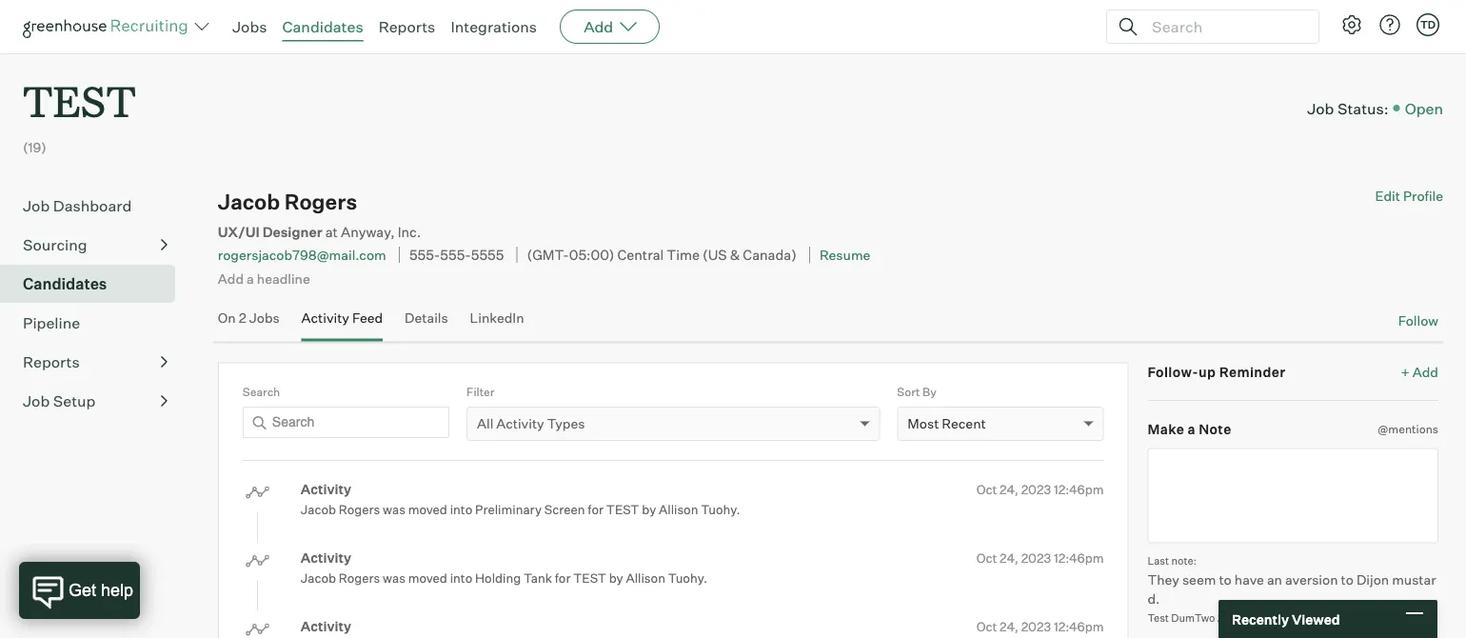 Task type: describe. For each thing, give the bounding box(es) containing it.
most recent option
[[908, 415, 986, 432]]

anyway,
[[341, 223, 395, 240]]

test for jacob rogers was moved into holding tank for test by allison tuohy.
[[574, 571, 607, 586]]

Search text field
[[1148, 13, 1302, 40]]

setup
[[53, 392, 96, 411]]

was for holding
[[383, 571, 406, 586]]

a for make
[[1188, 421, 1196, 438]]

by for screen
[[642, 502, 656, 517]]

configure image
[[1341, 13, 1364, 36]]

5555
[[471, 246, 504, 263]]

3 12:46pm from the top
[[1054, 619, 1104, 634]]

at
[[325, 223, 338, 240]]

tuohy. for jacob rogers was moved into holding tank for test by allison tuohy.
[[668, 571, 707, 586]]

canada)
[[743, 246, 797, 263]]

profile
[[1404, 188, 1444, 204]]

1 vertical spatial reports
[[23, 353, 80, 372]]

by for tank
[[609, 571, 623, 586]]

last note: they seem to have an aversion to dijon mustar d. test dumtwo               2 days               ago
[[1148, 554, 1437, 624]]

&
[[730, 246, 740, 263]]

designer
[[263, 223, 322, 240]]

details link
[[405, 310, 448, 338]]

on
[[218, 310, 236, 326]]

(gmt-
[[527, 246, 569, 263]]

24, for jacob rogers was moved into preliminary screen for test by allison tuohy.
[[1000, 481, 1019, 497]]

search
[[243, 384, 280, 399]]

activity feed link
[[301, 310, 383, 338]]

tuohy. for jacob rogers was moved into preliminary screen for test by allison tuohy.
[[701, 502, 740, 517]]

make a note
[[1148, 421, 1232, 438]]

linkedin
[[470, 310, 524, 326]]

open
[[1405, 98, 1444, 117]]

most recent
[[908, 415, 986, 432]]

follow-up reminder
[[1148, 363, 1286, 380]]

mustar
[[1392, 571, 1437, 588]]

recent
[[942, 415, 986, 432]]

job dashboard link
[[23, 194, 168, 217]]

edit profile link
[[1376, 188, 1444, 204]]

last
[[1148, 554, 1170, 567]]

0 vertical spatial candidates link
[[282, 17, 363, 36]]

inc.
[[398, 223, 421, 240]]

dumtwo
[[1172, 611, 1216, 624]]

an
[[1267, 571, 1283, 588]]

ago
[[1252, 611, 1270, 624]]

allison for jacob rogers was moved into holding tank for test by allison tuohy.
[[626, 571, 666, 586]]

2 to from the left
[[1341, 571, 1354, 588]]

integrations link
[[451, 17, 537, 36]]

types
[[547, 415, 585, 432]]

td button
[[1417, 13, 1440, 36]]

days
[[1226, 611, 1249, 624]]

all
[[477, 415, 494, 432]]

0 vertical spatial test
[[23, 72, 136, 129]]

job setup
[[23, 392, 96, 411]]

linkedin link
[[470, 310, 524, 338]]

activity feed
[[301, 310, 383, 326]]

2 inside on 2 jobs 'link'
[[239, 310, 246, 326]]

oct for jacob rogers was moved into holding tank for test by allison tuohy.
[[977, 550, 997, 565]]

note
[[1199, 421, 1232, 438]]

oct 24, 2023 12:46pm for jacob rogers was moved into holding tank for test by allison tuohy.
[[977, 550, 1104, 565]]

2 inside last note: they seem to have an aversion to dijon mustar d. test dumtwo               2 days               ago
[[1218, 611, 1224, 624]]

screen
[[544, 502, 585, 517]]

555-555-5555
[[409, 246, 504, 263]]

2023 for jacob rogers was moved into holding tank for test by allison tuohy.
[[1021, 550, 1052, 565]]

test link
[[23, 53, 136, 133]]

rogersjacob798@mail.com
[[218, 247, 386, 263]]

all activity types
[[477, 415, 585, 432]]

by
[[923, 384, 937, 399]]

rogers for jacob rogers was moved into preliminary screen for test by allison tuohy.
[[339, 502, 380, 517]]

d.
[[1148, 590, 1160, 607]]

for for tank
[[555, 571, 571, 586]]

have
[[1235, 571, 1265, 588]]

Search text field
[[243, 407, 449, 438]]

filter
[[467, 384, 495, 399]]

holding
[[475, 571, 521, 586]]

jacob rogers was moved into holding tank for test by allison tuohy.
[[301, 571, 707, 586]]

into for holding
[[450, 571, 473, 586]]

test
[[1148, 611, 1169, 624]]

0 horizontal spatial candidates
[[23, 274, 107, 293]]

jacob for jacob rogers was moved into preliminary screen for test by allison tuohy.
[[301, 502, 336, 517]]

2023 for jacob rogers was moved into preliminary screen for test by allison tuohy.
[[1021, 481, 1052, 497]]

sort by
[[897, 384, 937, 399]]

rogersjacob798@mail.com link
[[218, 247, 386, 263]]

test for jacob rogers was moved into preliminary screen for test by allison tuohy.
[[606, 502, 639, 517]]

resume link
[[820, 247, 871, 263]]

job setup link
[[23, 390, 168, 413]]

jacob rogers ux/ui designer at anyway, inc.
[[218, 189, 421, 240]]

(gmt-05:00) central time (us & canada)
[[527, 246, 797, 263]]

ux/ui
[[218, 223, 260, 240]]

headline
[[257, 270, 310, 286]]

12:46pm for jacob rogers was moved into preliminary screen for test by allison tuohy.
[[1054, 481, 1104, 497]]

resume
[[820, 247, 871, 263]]

follow
[[1399, 312, 1439, 329]]

pipeline link
[[23, 312, 168, 334]]

edit profile
[[1376, 188, 1444, 204]]

recently viewed
[[1232, 611, 1340, 627]]

0 vertical spatial reports
[[379, 17, 436, 36]]

@mentions link
[[1378, 420, 1439, 439]]

+
[[1401, 363, 1410, 380]]



Task type: locate. For each thing, give the bounding box(es) containing it.
2 left days
[[1218, 611, 1224, 624]]

candidates link up the pipeline link
[[23, 273, 168, 295]]

by
[[642, 502, 656, 517], [609, 571, 623, 586]]

1 into from the top
[[450, 502, 473, 517]]

1 horizontal spatial to
[[1341, 571, 1354, 588]]

0 vertical spatial for
[[588, 502, 604, 517]]

rogers for jacob rogers ux/ui designer at anyway, inc.
[[285, 189, 357, 215]]

reports link down the pipeline link
[[23, 351, 168, 373]]

2 vertical spatial add
[[1413, 363, 1439, 380]]

they
[[1148, 571, 1180, 588]]

1 vertical spatial 2023
[[1021, 550, 1052, 565]]

was for preliminary
[[383, 502, 406, 517]]

on 2 jobs
[[218, 310, 280, 326]]

moved for preliminary
[[408, 502, 447, 517]]

candidates down sourcing
[[23, 274, 107, 293]]

555- up details
[[440, 246, 471, 263]]

0 vertical spatial jacob
[[218, 189, 280, 215]]

2 vertical spatial oct 24, 2023 12:46pm
[[977, 619, 1104, 634]]

test up (19) on the left of the page
[[23, 72, 136, 129]]

1 horizontal spatial add
[[584, 17, 613, 36]]

2 2023 from the top
[[1021, 550, 1052, 565]]

555- down 'inc.'
[[409, 246, 440, 263]]

recently
[[1232, 611, 1289, 627]]

1 vertical spatial for
[[555, 571, 571, 586]]

0 vertical spatial rogers
[[285, 189, 357, 215]]

feed
[[352, 310, 383, 326]]

2 vertical spatial 12:46pm
[[1054, 619, 1104, 634]]

jobs inside 'link'
[[249, 310, 280, 326]]

by right "screen"
[[642, 502, 656, 517]]

24, for jacob rogers was moved into holding tank for test by allison tuohy.
[[1000, 550, 1019, 565]]

0 vertical spatial was
[[383, 502, 406, 517]]

td
[[1421, 18, 1436, 31]]

+ add
[[1401, 363, 1439, 380]]

1 vertical spatial a
[[1188, 421, 1196, 438]]

2 555- from the left
[[440, 246, 471, 263]]

1 vertical spatial test
[[606, 502, 639, 517]]

1 vertical spatial reports link
[[23, 351, 168, 373]]

1 vertical spatial 2
[[1218, 611, 1224, 624]]

1 vertical spatial oct 24, 2023 12:46pm
[[977, 550, 1104, 565]]

for
[[588, 502, 604, 517], [555, 571, 571, 586]]

0 vertical spatial candidates
[[282, 17, 363, 36]]

1 was from the top
[[383, 502, 406, 517]]

1 vertical spatial was
[[383, 571, 406, 586]]

jacob inside jacob rogers ux/ui designer at anyway, inc.
[[218, 189, 280, 215]]

0 vertical spatial moved
[[408, 502, 447, 517]]

2 horizontal spatial add
[[1413, 363, 1439, 380]]

test right tank
[[574, 571, 607, 586]]

jacob rogers was moved into preliminary screen for test by allison tuohy.
[[301, 502, 740, 517]]

allison for jacob rogers was moved into preliminary screen for test by allison tuohy.
[[659, 502, 698, 517]]

2 oct from the top
[[977, 550, 997, 565]]

1 horizontal spatial a
[[1188, 421, 1196, 438]]

1 horizontal spatial by
[[642, 502, 656, 517]]

0 vertical spatial 2023
[[1021, 481, 1052, 497]]

aversion
[[1286, 571, 1338, 588]]

on 2 jobs link
[[218, 310, 280, 338]]

0 vertical spatial oct
[[977, 481, 997, 497]]

candidates link right jobs link
[[282, 17, 363, 36]]

for right tank
[[555, 571, 571, 586]]

follow link
[[1399, 312, 1439, 330]]

0 vertical spatial a
[[247, 270, 254, 286]]

1 vertical spatial rogers
[[339, 502, 380, 517]]

1 vertical spatial job
[[23, 196, 50, 215]]

2 vertical spatial test
[[574, 571, 607, 586]]

candidates right jobs link
[[282, 17, 363, 36]]

a left note
[[1188, 421, 1196, 438]]

reports down pipeline
[[23, 353, 80, 372]]

reports
[[379, 17, 436, 36], [23, 353, 80, 372]]

into left holding
[[450, 571, 473, 586]]

a for add
[[247, 270, 254, 286]]

3 oct from the top
[[977, 619, 997, 634]]

1 vertical spatial jobs
[[249, 310, 280, 326]]

moved for holding
[[408, 571, 447, 586]]

add a headline
[[218, 270, 310, 286]]

1 oct 24, 2023 12:46pm from the top
[[977, 481, 1104, 497]]

0 vertical spatial by
[[642, 502, 656, 517]]

05:00)
[[569, 246, 615, 263]]

test
[[23, 72, 136, 129], [606, 502, 639, 517], [574, 571, 607, 586]]

0 vertical spatial 24,
[[1000, 481, 1019, 497]]

reminder
[[1220, 363, 1286, 380]]

for for screen
[[588, 502, 604, 517]]

2 vertical spatial rogers
[[339, 571, 380, 586]]

1 vertical spatial moved
[[408, 571, 447, 586]]

edit
[[1376, 188, 1401, 204]]

1 2023 from the top
[[1021, 481, 1052, 497]]

None text field
[[1148, 448, 1439, 543]]

2 vertical spatial 24,
[[1000, 619, 1019, 634]]

status:
[[1338, 98, 1389, 117]]

add button
[[560, 10, 660, 44]]

1 24, from the top
[[1000, 481, 1019, 497]]

reports link left the integrations link
[[379, 17, 436, 36]]

0 vertical spatial reports link
[[379, 17, 436, 36]]

jacob for jacob rogers ux/ui designer at anyway, inc.
[[218, 189, 280, 215]]

oct for jacob rogers was moved into preliminary screen for test by allison tuohy.
[[977, 481, 997, 497]]

2 oct 24, 2023 12:46pm from the top
[[977, 550, 1104, 565]]

tank
[[524, 571, 552, 586]]

1 horizontal spatial for
[[588, 502, 604, 517]]

@mentions
[[1378, 422, 1439, 436]]

2 was from the top
[[383, 571, 406, 586]]

jobs link
[[232, 17, 267, 36]]

oct 24, 2023 12:46pm for jacob rogers was moved into preliminary screen for test by allison tuohy.
[[977, 481, 1104, 497]]

0 vertical spatial 12:46pm
[[1054, 481, 1104, 497]]

1 horizontal spatial reports
[[379, 17, 436, 36]]

add for add
[[584, 17, 613, 36]]

0 horizontal spatial for
[[555, 571, 571, 586]]

time
[[667, 246, 700, 263]]

2023
[[1021, 481, 1052, 497], [1021, 550, 1052, 565], [1021, 619, 1052, 634]]

1 vertical spatial 12:46pm
[[1054, 550, 1104, 565]]

jobs
[[232, 17, 267, 36], [249, 310, 280, 326]]

details
[[405, 310, 448, 326]]

1 vertical spatial oct
[[977, 550, 997, 565]]

1 to from the left
[[1219, 571, 1232, 588]]

0 horizontal spatial add
[[218, 270, 244, 286]]

1 vertical spatial candidates
[[23, 274, 107, 293]]

2 vertical spatial job
[[23, 392, 50, 411]]

preliminary
[[475, 502, 542, 517]]

1 vertical spatial candidates link
[[23, 273, 168, 295]]

job for job status:
[[1308, 98, 1335, 117]]

test right "screen"
[[606, 502, 639, 517]]

most
[[908, 415, 939, 432]]

make
[[1148, 421, 1185, 438]]

0 horizontal spatial a
[[247, 270, 254, 286]]

candidates
[[282, 17, 363, 36], [23, 274, 107, 293]]

into for preliminary
[[450, 502, 473, 517]]

0 horizontal spatial by
[[609, 571, 623, 586]]

note:
[[1172, 554, 1197, 567]]

follow-
[[1148, 363, 1199, 380]]

job for job setup
[[23, 392, 50, 411]]

0 vertical spatial into
[[450, 502, 473, 517]]

1 vertical spatial allison
[[626, 571, 666, 586]]

reports left the integrations link
[[379, 17, 436, 36]]

(us
[[703, 246, 727, 263]]

job dashboard
[[23, 196, 132, 215]]

job status:
[[1308, 98, 1389, 117]]

2
[[239, 310, 246, 326], [1218, 611, 1224, 624]]

a
[[247, 270, 254, 286], [1188, 421, 1196, 438]]

into
[[450, 502, 473, 517], [450, 571, 473, 586]]

0 vertical spatial job
[[1308, 98, 1335, 117]]

24,
[[1000, 481, 1019, 497], [1000, 550, 1019, 565], [1000, 619, 1019, 634]]

2 vertical spatial jacob
[[301, 571, 336, 586]]

job for job dashboard
[[23, 196, 50, 215]]

moved left preliminary
[[408, 502, 447, 517]]

for right "screen"
[[588, 502, 604, 517]]

dijon
[[1357, 571, 1390, 588]]

job up sourcing
[[23, 196, 50, 215]]

job left setup in the left bottom of the page
[[23, 392, 50, 411]]

1 vertical spatial into
[[450, 571, 473, 586]]

1 moved from the top
[[408, 502, 447, 517]]

allison
[[659, 502, 698, 517], [626, 571, 666, 586]]

job
[[1308, 98, 1335, 117], [23, 196, 50, 215], [23, 392, 50, 411]]

1 oct from the top
[[977, 481, 997, 497]]

1 horizontal spatial 2
[[1218, 611, 1224, 624]]

2 vertical spatial 2023
[[1021, 619, 1052, 634]]

2 moved from the top
[[408, 571, 447, 586]]

td button
[[1413, 10, 1444, 40]]

(19)
[[23, 139, 47, 156]]

3 oct 24, 2023 12:46pm from the top
[[977, 619, 1104, 634]]

dashboard
[[53, 196, 132, 215]]

2 vertical spatial oct
[[977, 619, 997, 634]]

sourcing
[[23, 235, 87, 254]]

1 vertical spatial jacob
[[301, 502, 336, 517]]

job left status:
[[1308, 98, 1335, 117]]

0 vertical spatial 2
[[239, 310, 246, 326]]

0 horizontal spatial reports
[[23, 353, 80, 372]]

1 horizontal spatial candidates link
[[282, 17, 363, 36]]

to left have on the right bottom
[[1219, 571, 1232, 588]]

integrations
[[451, 17, 537, 36]]

by right tank
[[609, 571, 623, 586]]

1 555- from the left
[[409, 246, 440, 263]]

0 vertical spatial add
[[584, 17, 613, 36]]

to left dijon at bottom right
[[1341, 571, 1354, 588]]

0 horizontal spatial to
[[1219, 571, 1232, 588]]

0 vertical spatial oct 24, 2023 12:46pm
[[977, 481, 1104, 497]]

2 right on
[[239, 310, 246, 326]]

seem
[[1183, 571, 1216, 588]]

1 horizontal spatial candidates
[[282, 17, 363, 36]]

rogers inside jacob rogers ux/ui designer at anyway, inc.
[[285, 189, 357, 215]]

greenhouse recruiting image
[[23, 15, 194, 38]]

tuohy.
[[701, 502, 740, 517], [668, 571, 707, 586]]

1 vertical spatial tuohy.
[[668, 571, 707, 586]]

1 vertical spatial add
[[218, 270, 244, 286]]

+ add link
[[1401, 362, 1439, 381]]

1 horizontal spatial reports link
[[379, 17, 436, 36]]

sourcing link
[[23, 233, 168, 256]]

1 vertical spatial by
[[609, 571, 623, 586]]

3 2023 from the top
[[1021, 619, 1052, 634]]

3 24, from the top
[[1000, 619, 1019, 634]]

add for add a headline
[[218, 270, 244, 286]]

jacob for jacob rogers was moved into holding tank for test by allison tuohy.
[[301, 571, 336, 586]]

add inside popup button
[[584, 17, 613, 36]]

0 vertical spatial tuohy.
[[701, 502, 740, 517]]

1 12:46pm from the top
[[1054, 481, 1104, 497]]

0 vertical spatial allison
[[659, 502, 698, 517]]

reports link
[[379, 17, 436, 36], [23, 351, 168, 373]]

12:46pm for jacob rogers was moved into holding tank for test by allison tuohy.
[[1054, 550, 1104, 565]]

0 horizontal spatial 2
[[239, 310, 246, 326]]

oct
[[977, 481, 997, 497], [977, 550, 997, 565], [977, 619, 997, 634]]

up
[[1199, 363, 1216, 380]]

2 into from the top
[[450, 571, 473, 586]]

pipeline
[[23, 313, 80, 333]]

1 vertical spatial 24,
[[1000, 550, 1019, 565]]

0 horizontal spatial candidates link
[[23, 273, 168, 295]]

2 24, from the top
[[1000, 550, 1019, 565]]

moved left holding
[[408, 571, 447, 586]]

into left preliminary
[[450, 502, 473, 517]]

rogers for jacob rogers was moved into holding tank for test by allison tuohy.
[[339, 571, 380, 586]]

555-
[[409, 246, 440, 263], [440, 246, 471, 263]]

a left headline
[[247, 270, 254, 286]]

sort
[[897, 384, 920, 399]]

moved
[[408, 502, 447, 517], [408, 571, 447, 586]]

2 12:46pm from the top
[[1054, 550, 1104, 565]]

0 vertical spatial jobs
[[232, 17, 267, 36]]

viewed
[[1292, 611, 1340, 627]]

0 horizontal spatial reports link
[[23, 351, 168, 373]]

jacob
[[218, 189, 280, 215], [301, 502, 336, 517], [301, 571, 336, 586]]

central
[[618, 246, 664, 263]]



Task type: vqa. For each thing, say whether or not it's contained in the screenshot.
dashboards.
no



